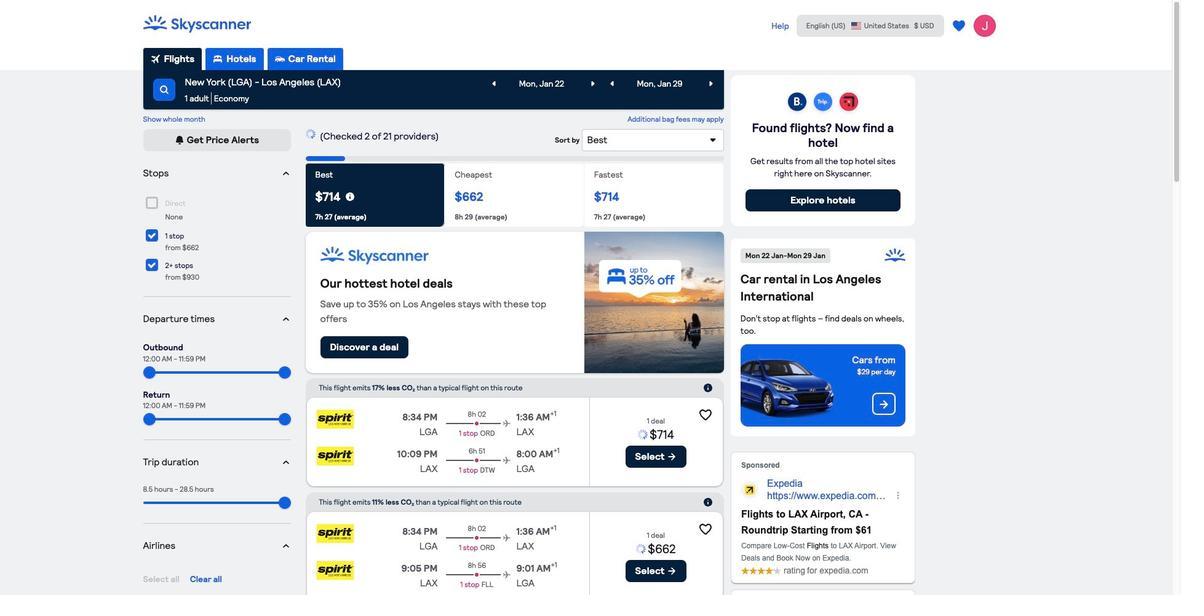 Task type: vqa. For each thing, say whether or not it's contained in the screenshot.
'3 stars' checkbox
no



Task type: describe. For each thing, give the bounding box(es) containing it.
4 spirit airlines image from the top
[[316, 562, 353, 580]]

hotels.com image
[[836, 90, 862, 116]]

car rental in los angeles international image
[[740, 352, 837, 424]]

booking.com element
[[784, 90, 810, 116]]

2 flipped__yjyym image from the top
[[281, 542, 291, 551]]

active__n2u0z image
[[150, 54, 160, 64]]

rtl support__mdkxy image right monday, january 29, 2024 text field
[[706, 79, 716, 89]]

2 spirit airlines image from the top
[[316, 447, 353, 466]]

save flight from new york laguardia to los angeles international image
[[698, 408, 713, 423]]

desktop__njgyo image
[[275, 54, 285, 64]]

1 stop checkbox
[[145, 229, 158, 242]]

rtl support__mdkxy image left rtl support__mdkxy icon
[[588, 79, 598, 89]]

1 flipped__yjyym image from the top
[[281, 458, 291, 468]]

learn more image
[[345, 192, 355, 202]]

Direct checkbox
[[145, 197, 158, 209]]

rtl support__mdkxy image down active__n2u0z icon
[[159, 85, 169, 95]]

2 rtl support__ywe2m image from the top
[[667, 567, 677, 576]]

booking.com image
[[784, 90, 810, 116]]

trip.com image
[[810, 90, 836, 116]]

rtl support__ywe2m image
[[175, 135, 184, 145]]



Task type: locate. For each thing, give the bounding box(es) containing it.
progress bar
[[305, 156, 724, 161]]

spirit airlines image
[[316, 410, 353, 429], [316, 447, 353, 466], [316, 525, 353, 543], [316, 562, 353, 580]]

1 vertical spatial rtl support__ywe2m image
[[667, 567, 677, 576]]

None field
[[143, 70, 724, 109]]

1 vertical spatial flipped__yjyym image
[[281, 314, 291, 324]]

toggle more information image
[[703, 383, 713, 393]]

1 spirit airlines image from the top
[[316, 410, 353, 429]]

1 rtl support__ywe2m image from the top
[[667, 452, 677, 462]]

flipped__yjyym image
[[281, 458, 291, 468], [281, 542, 291, 551]]

rtl support__ywe2m image
[[667, 452, 677, 462], [667, 567, 677, 576]]

3 spirit airlines image from the top
[[316, 525, 353, 543]]

rtl support__mdkxy image
[[607, 79, 617, 89]]

1 flipped__yjyym image from the top
[[281, 169, 291, 178]]

rtl support__zwuwn image
[[878, 399, 889, 410]]

rtl support__mdkxy image
[[489, 79, 499, 89], [588, 79, 598, 89], [706, 79, 716, 89], [159, 85, 169, 95]]

trip.com element
[[810, 90, 836, 116]]

2 flipped__yjyym image from the top
[[281, 314, 291, 324]]

hotels.com element
[[836, 90, 862, 116]]

slider
[[143, 366, 155, 379], [278, 366, 291, 379], [143, 414, 155, 426], [278, 414, 291, 426], [278, 497, 291, 510]]

1 vertical spatial flipped__yjyym image
[[281, 542, 291, 551]]

desktop__njgyo image
[[213, 54, 223, 64]]

Monday, January 22, 2024 text field
[[502, 73, 582, 95]]

0 vertical spatial rtl support__ywe2m image
[[667, 452, 677, 462]]

Monday, January 29, 2024 text field
[[620, 73, 700, 95]]

0 vertical spatial flipped__yjyym image
[[281, 458, 291, 468]]

flipped__yjyym image
[[281, 169, 291, 178], [281, 314, 291, 324]]

us image
[[850, 22, 862, 30]]

0 vertical spatial flipped__yjyym image
[[281, 169, 291, 178]]

rtl support__mdkxy image left monday, january 22, 2024 text box on the left top
[[489, 79, 499, 89]]

2+ stops checkbox
[[145, 259, 158, 271]]

account image
[[973, 15, 996, 37]]



